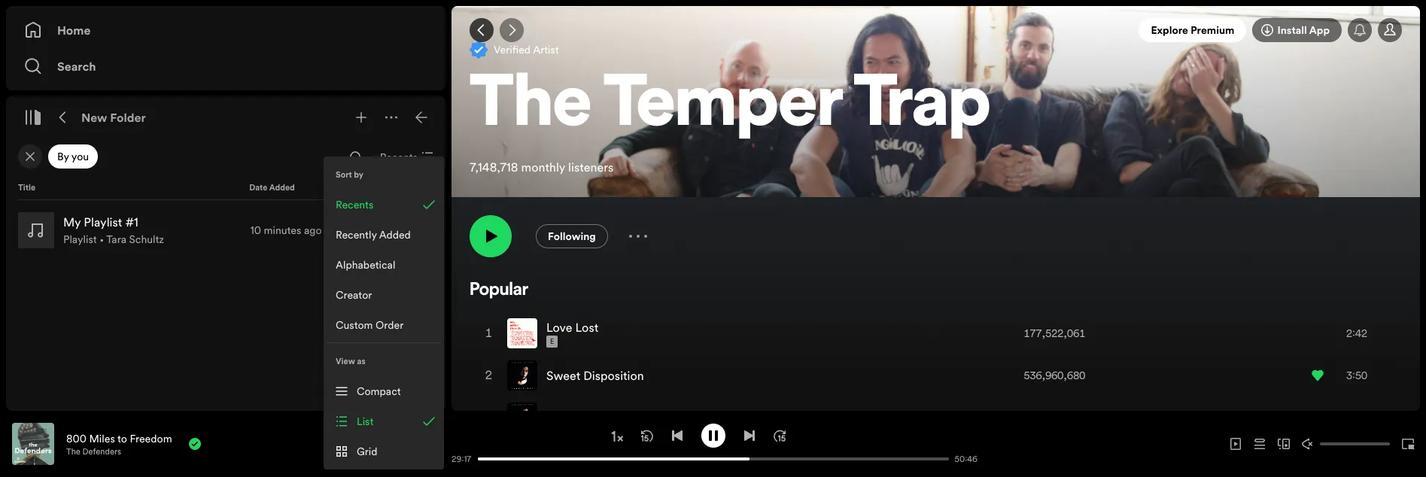 Task type: describe. For each thing, give the bounding box(es) containing it.
clear filters image
[[24, 151, 36, 163]]

to
[[117, 431, 127, 446]]

next image
[[743, 430, 755, 442]]

new folder
[[81, 109, 146, 126]]

skip back 15 seconds image
[[641, 430, 653, 442]]

sort by
[[336, 169, 364, 180]]

by you
[[57, 149, 89, 164]]

group inside main element
[[12, 206, 440, 254]]

lost for love lost e
[[576, 319, 599, 335]]

schultz
[[129, 232, 164, 247]]

connect to a device image
[[1278, 438, 1290, 450]]

the inside 800 miles to freedom the defenders
[[66, 446, 80, 457]]

view as
[[336, 356, 366, 367]]

recents for recents, list view field
[[380, 150, 418, 165]]

playlist • tara schultz
[[63, 232, 164, 247]]

alphabetical button
[[327, 250, 441, 280]]

the defenders link
[[66, 446, 121, 457]]

love lost cell
[[507, 313, 605, 354]]

•
[[99, 232, 104, 247]]

pause image
[[707, 430, 719, 442]]

creator
[[336, 288, 372, 303]]

listeners
[[568, 159, 614, 175]]

alphabetical
[[336, 257, 396, 273]]

3:32
[[1347, 410, 1368, 425]]

e
[[550, 337, 554, 346]]

new
[[81, 109, 107, 126]]

recents button
[[327, 190, 441, 220]]

now playing view image
[[35, 430, 47, 442]]

premium
[[1191, 23, 1235, 38]]

following button
[[536, 224, 608, 248]]

creator button
[[327, 280, 441, 310]]

custom
[[336, 318, 373, 333]]

home link
[[24, 15, 428, 45]]

800 miles to freedom the defenders
[[66, 431, 172, 457]]

custom order button
[[327, 310, 441, 340]]

previous image
[[671, 430, 683, 442]]

3:50
[[1347, 368, 1368, 383]]

536,960,680
[[1024, 368, 1086, 383]]

popular
[[470, 281, 529, 299]]

29:17
[[452, 454, 472, 465]]

search in your library image
[[350, 151, 362, 163]]

recently added
[[336, 227, 411, 242]]

miles
[[89, 431, 115, 446]]

sweet disposition cell
[[507, 355, 650, 396]]

as
[[357, 356, 366, 367]]

2:42 cell
[[1312, 313, 1389, 354]]

verified
[[494, 42, 531, 58]]

2 love lost link from the top
[[547, 409, 599, 426]]

custom order
[[336, 318, 404, 333]]

the temper trap
[[470, 71, 991, 143]]

trap
[[854, 71, 991, 143]]

install app
[[1278, 23, 1330, 38]]

freedom
[[130, 431, 172, 446]]

go back image
[[476, 24, 488, 36]]

install
[[1278, 23, 1308, 38]]

what's new image
[[1354, 24, 1366, 36]]

1 horizontal spatial the
[[470, 71, 592, 143]]

date added
[[249, 182, 295, 193]]

by
[[57, 149, 69, 164]]



Task type: vqa. For each thing, say whether or not it's contained in the screenshot.
Claudine
no



Task type: locate. For each thing, give the bounding box(es) containing it.
lost right the explicit element
[[576, 319, 599, 335]]

177,522,061
[[1024, 326, 1086, 341]]

recents inside field
[[380, 150, 418, 165]]

order
[[376, 318, 404, 333]]

install app link
[[1253, 18, 1342, 42]]

cell
[[483, 397, 495, 438]]

love lost link inside cell
[[547, 319, 599, 335]]

playlist
[[63, 232, 97, 247]]

lost down the sweet disposition
[[576, 409, 599, 426]]

explicit element
[[547, 335, 558, 348]]

verified artist
[[494, 42, 559, 58]]

love up e
[[547, 319, 573, 335]]

1 vertical spatial lost
[[576, 409, 599, 426]]

compact
[[357, 384, 401, 399]]

love for love lost
[[547, 409, 573, 426]]

following
[[548, 229, 596, 244]]

added right date
[[269, 182, 295, 193]]

the left defenders
[[66, 446, 80, 457]]

grid
[[357, 444, 378, 459]]

explore premium
[[1151, 23, 1235, 38]]

grid button
[[327, 437, 441, 467]]

1 horizontal spatial recents
[[380, 150, 418, 165]]

added
[[269, 182, 295, 193], [379, 227, 411, 242]]

search
[[57, 58, 96, 75]]

volume off image
[[1302, 438, 1314, 450]]

recently added button
[[327, 220, 441, 250]]

explore
[[1151, 23, 1189, 38]]

added inside button
[[379, 227, 411, 242]]

recents for recents button
[[336, 197, 374, 212]]

love down sweet on the left of the page
[[547, 409, 573, 426]]

Recents, List view field
[[368, 145, 443, 169]]

love lost link down sweet disposition "cell"
[[547, 409, 599, 426]]

recents
[[380, 150, 418, 165], [336, 197, 374, 212]]

change speed image
[[609, 429, 624, 444]]

recents inside button
[[336, 197, 374, 212]]

added for date added
[[269, 182, 295, 193]]

lost for love lost
[[576, 409, 599, 426]]

view as menu
[[324, 343, 444, 470]]

1 vertical spatial love lost link
[[547, 409, 599, 426]]

7,148,718
[[470, 159, 518, 175]]

home
[[57, 22, 91, 38]]

now playing: 800 miles to freedom by the defenders footer
[[12, 423, 430, 465]]

1 vertical spatial the
[[66, 446, 80, 457]]

artist
[[533, 42, 559, 58]]

disposition
[[584, 367, 644, 384]]

main element
[[6, 6, 446, 411]]

skip forward 15 seconds image
[[774, 430, 786, 442]]

by
[[354, 169, 364, 180]]

app
[[1310, 23, 1330, 38]]

0 horizontal spatial the
[[66, 446, 80, 457]]

800 miles to freedom link
[[66, 431, 172, 446]]

compact button
[[327, 376, 441, 407]]

3:50 cell
[[1312, 355, 1389, 396]]

defenders
[[82, 446, 121, 457]]

temper
[[604, 71, 842, 143]]

sweet
[[547, 367, 581, 384]]

1 vertical spatial recents
[[336, 197, 374, 212]]

50:46
[[955, 454, 978, 465]]

added for recently added
[[379, 227, 411, 242]]

tara
[[106, 232, 127, 247]]

sort by menu
[[324, 157, 444, 343]]

0 horizontal spatial added
[[269, 182, 295, 193]]

explore premium button
[[1139, 18, 1247, 42]]

sweet disposition
[[547, 367, 644, 384]]

player controls element
[[278, 423, 985, 465]]

title
[[18, 182, 35, 193]]

love lost
[[547, 409, 599, 426]]

1 lost from the top
[[576, 319, 599, 335]]

1 love lost link from the top
[[547, 319, 599, 335]]

0 horizontal spatial recents
[[336, 197, 374, 212]]

2 lost from the top
[[576, 409, 599, 426]]

1 vertical spatial added
[[379, 227, 411, 242]]

1 horizontal spatial added
[[379, 227, 411, 242]]

the down the verified artist
[[470, 71, 592, 143]]

love
[[547, 319, 573, 335], [547, 409, 573, 426]]

1 love from the top
[[547, 319, 573, 335]]

list button
[[327, 407, 441, 437]]

recents right search in your library image
[[380, 150, 418, 165]]

0 vertical spatial recents
[[380, 150, 418, 165]]

search link
[[24, 51, 428, 81]]

2 love from the top
[[547, 409, 573, 426]]

the
[[470, 71, 592, 143], [66, 446, 80, 457]]

top bar and user menu element
[[452, 6, 1421, 54]]

list
[[357, 414, 374, 429]]

love lost e
[[547, 319, 599, 346]]

2:42
[[1347, 326, 1368, 341]]

lost inside love lost e
[[576, 319, 599, 335]]

0 vertical spatial the
[[470, 71, 592, 143]]

love inside love lost e
[[547, 319, 573, 335]]

added inside main element
[[269, 182, 295, 193]]

go forward image
[[506, 24, 518, 36]]

recents up recently
[[336, 197, 374, 212]]

1 vertical spatial love
[[547, 409, 573, 426]]

folder
[[110, 109, 146, 126]]

group containing playlist
[[12, 206, 440, 254]]

0 vertical spatial love
[[547, 319, 573, 335]]

group
[[12, 206, 440, 254]]

none search field inside main element
[[344, 145, 368, 169]]

love for love lost e
[[547, 319, 573, 335]]

sort
[[336, 169, 352, 180]]

added up alphabetical button
[[379, 227, 411, 242]]

new folder button
[[78, 105, 149, 129]]

0 vertical spatial added
[[269, 182, 295, 193]]

recently
[[336, 227, 377, 242]]

sweet disposition link
[[547, 367, 644, 384]]

None search field
[[344, 145, 368, 169]]

view
[[336, 356, 355, 367]]

monthly
[[521, 159, 565, 175]]

you
[[71, 149, 89, 164]]

7,148,718 monthly listeners
[[470, 159, 614, 175]]

By you checkbox
[[48, 145, 98, 169]]

67,961,174
[[1030, 410, 1086, 425]]

love lost link up e
[[547, 319, 599, 335]]

800
[[66, 431, 87, 446]]

lost
[[576, 319, 599, 335], [576, 409, 599, 426]]

0 vertical spatial love lost link
[[547, 319, 599, 335]]

love lost link
[[547, 319, 599, 335], [547, 409, 599, 426]]

date
[[249, 182, 268, 193]]

0 vertical spatial lost
[[576, 319, 599, 335]]



